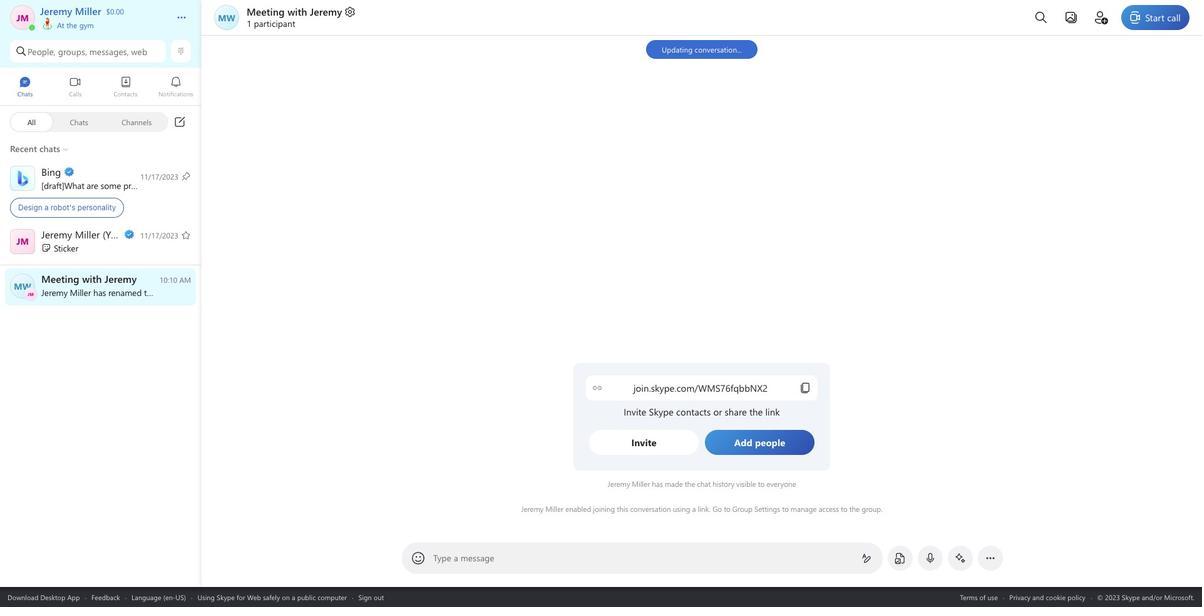 Task type: vqa. For each thing, say whether or not it's contained in the screenshot.
middle you
no



Task type: describe. For each thing, give the bounding box(es) containing it.
web
[[247, 593, 261, 602]]

meeting
[[247, 5, 285, 18]]

language (en-us)
[[132, 593, 186, 602]]

out
[[374, 593, 384, 602]]

desktop
[[40, 593, 65, 602]]

privacy and cookie policy
[[1010, 593, 1086, 602]]

Type a message text field
[[434, 552, 852, 565]]

sign out link
[[359, 593, 384, 602]]

public
[[297, 593, 316, 602]]

use
[[988, 593, 998, 602]]

made
[[665, 479, 683, 489]]

jeremy for jeremy miller enabled joining this conversation using a link. go to group settings to manage access to the group.
[[521, 504, 544, 514]]

feedback link
[[91, 593, 120, 602]]

manage
[[791, 504, 817, 514]]

a right type
[[454, 552, 458, 564]]

using skype for web safely on a public computer link
[[198, 593, 347, 602]]

go
[[713, 504, 722, 514]]

the inside button
[[67, 20, 77, 30]]

jeremy miller has made the chat history visible to everyone
[[608, 479, 796, 489]]

message
[[461, 552, 494, 564]]

privacy
[[1010, 593, 1031, 602]]

2 vertical spatial the
[[850, 504, 860, 514]]

app
[[67, 593, 80, 602]]

group
[[733, 504, 753, 514]]

people,
[[28, 45, 56, 57]]

jeremy for jeremy miller has made the chat history visible to everyone
[[608, 479, 630, 489]]

meeting with jeremy
[[247, 5, 342, 18]]

jeremy miller enabled joining this conversation using a link. go to group settings to manage access to the group.
[[521, 504, 883, 514]]

design a robot's personality
[[18, 203, 116, 212]]

language
[[132, 593, 161, 602]]

us)
[[176, 593, 186, 602]]

skype
[[217, 593, 235, 602]]

visible
[[737, 479, 756, 489]]

on
[[282, 593, 290, 602]]

has
[[652, 479, 663, 489]]

chats
[[70, 117, 88, 127]]

using
[[673, 504, 690, 514]]

miller for has made the chat history visible to everyone
[[632, 479, 650, 489]]

this
[[617, 504, 628, 514]]

to right visible at bottom
[[758, 479, 765, 489]]

policy
[[1068, 593, 1086, 602]]

computer
[[318, 593, 347, 602]]

cookie
[[1046, 593, 1066, 602]]

(en-
[[163, 593, 176, 602]]

sign out
[[359, 593, 384, 602]]

group.
[[862, 504, 883, 514]]

feedback
[[91, 593, 120, 602]]

personality
[[77, 203, 116, 212]]

design
[[18, 203, 42, 212]]

people, groups, messages, web button
[[10, 40, 166, 63]]

to right settings
[[782, 504, 789, 514]]

of
[[980, 593, 986, 602]]

with
[[288, 5, 307, 18]]



Task type: locate. For each thing, give the bounding box(es) containing it.
download desktop app
[[8, 593, 80, 602]]

0 vertical spatial jeremy
[[310, 5, 342, 18]]

0 horizontal spatial the
[[67, 20, 77, 30]]

to right go
[[724, 504, 731, 514]]

a right on
[[292, 593, 295, 602]]

and
[[1033, 593, 1044, 602]]

enabled
[[566, 504, 591, 514]]

type a message
[[433, 552, 494, 564]]

all
[[27, 117, 36, 127]]

link.
[[698, 504, 711, 514]]

miller
[[632, 479, 650, 489], [546, 504, 564, 514]]

using skype for web safely on a public computer
[[198, 593, 347, 602]]

joining
[[593, 504, 615, 514]]

history
[[713, 479, 735, 489]]

1 vertical spatial jeremy
[[608, 479, 630, 489]]

access
[[819, 504, 839, 514]]

safely
[[263, 593, 280, 602]]

0 horizontal spatial miller
[[546, 504, 564, 514]]

jeremy right with
[[310, 5, 342, 18]]

people, groups, messages, web
[[28, 45, 147, 57]]

groups,
[[58, 45, 87, 57]]

download desktop app link
[[8, 593, 80, 602]]

a inside the design a robot's personality button
[[44, 203, 49, 212]]

a
[[44, 203, 49, 212], [692, 504, 696, 514], [454, 552, 458, 564], [292, 593, 295, 602]]

sticker button
[[0, 224, 201, 261]]

terms of use
[[960, 593, 998, 602]]

meeting with jeremy button
[[247, 5, 357, 18]]

miller for enabled joining this conversation using a link. go to group settings to manage access to the group.
[[546, 504, 564, 514]]

terms
[[960, 593, 978, 602]]

using
[[198, 593, 215, 602]]

conversation
[[630, 504, 671, 514]]

the left chat at bottom
[[685, 479, 695, 489]]

gym
[[79, 20, 94, 30]]

jeremy left enabled
[[521, 504, 544, 514]]

language (en-us) link
[[132, 593, 186, 602]]

2 horizontal spatial the
[[850, 504, 860, 514]]

0 vertical spatial miller
[[632, 479, 650, 489]]

1 vertical spatial the
[[685, 479, 695, 489]]

terms of use link
[[960, 593, 998, 602]]

sign
[[359, 593, 372, 602]]

the
[[67, 20, 77, 30], [685, 479, 695, 489], [850, 504, 860, 514]]

to
[[758, 479, 765, 489], [724, 504, 731, 514], [782, 504, 789, 514], [841, 504, 848, 514]]

settings
[[755, 504, 780, 514]]

jeremy up this
[[608, 479, 630, 489]]

type
[[433, 552, 451, 564]]

chat
[[697, 479, 711, 489]]

privacy and cookie policy link
[[1010, 593, 1086, 602]]

0 vertical spatial the
[[67, 20, 77, 30]]

1 horizontal spatial jeremy
[[521, 504, 544, 514]]

channels
[[122, 117, 152, 127]]

a left the link.
[[692, 504, 696, 514]]

2 horizontal spatial jeremy
[[608, 479, 630, 489]]

1 horizontal spatial miller
[[632, 479, 650, 489]]

everyone
[[767, 479, 796, 489]]

a right design
[[44, 203, 49, 212]]

at the gym button
[[40, 0, 164, 118]]

robot's
[[51, 203, 75, 212]]

the left group.
[[850, 504, 860, 514]]

web
[[131, 45, 147, 57]]

messages,
[[89, 45, 129, 57]]

jeremy
[[310, 5, 342, 18], [608, 479, 630, 489], [521, 504, 544, 514]]

download
[[8, 593, 38, 602]]

at
[[57, 20, 64, 30]]

at the gym
[[55, 20, 94, 30]]

1 horizontal spatial the
[[685, 479, 695, 489]]

sticker
[[54, 242, 78, 254]]

0 horizontal spatial jeremy
[[310, 5, 342, 18]]

miller left has
[[632, 479, 650, 489]]

to right access
[[841, 504, 848, 514]]

2 vertical spatial jeremy
[[521, 504, 544, 514]]

1 vertical spatial miller
[[546, 504, 564, 514]]

miller left enabled
[[546, 504, 564, 514]]

tab list
[[0, 71, 201, 105]]

design a robot's personality button
[[0, 162, 201, 223]]

for
[[237, 593, 245, 602]]

the right at
[[67, 20, 77, 30]]



